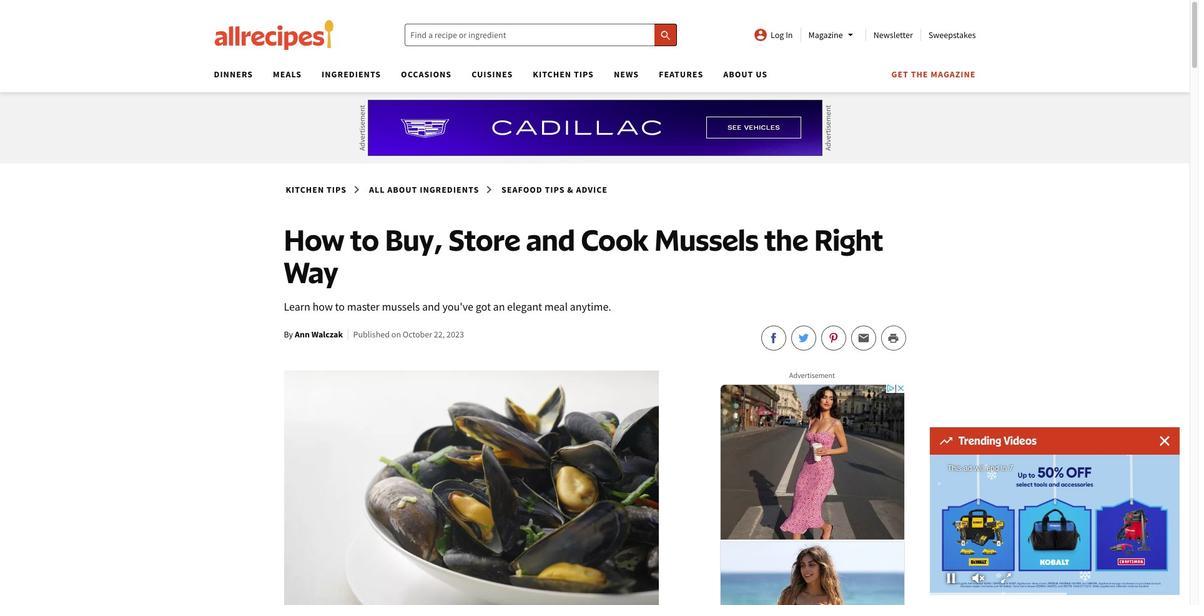 Task type: locate. For each thing, give the bounding box(es) containing it.
0 vertical spatial kitchen tips link
[[533, 69, 594, 80]]

about
[[724, 69, 754, 80], [387, 184, 418, 196]]

about left us at the top right of the page
[[724, 69, 754, 80]]

cuisines
[[472, 69, 513, 80]]

about us
[[724, 69, 768, 80]]

video player application
[[930, 455, 1180, 596]]

tips for seafood tips & advice link
[[545, 184, 565, 196]]

kitchen tips
[[533, 69, 594, 80], [286, 184, 347, 196]]

videos
[[1004, 435, 1037, 448]]

Find a recipe or ingredient text field
[[405, 24, 677, 46]]

kitchen tips link
[[533, 69, 594, 80], [284, 182, 349, 198]]

navigation containing dinners
[[204, 65, 976, 92]]

anytime.
[[570, 300, 611, 314]]

1 vertical spatial kitchen tips link
[[284, 182, 349, 198]]

chevron_right image left seafood
[[482, 182, 497, 197]]

meals link
[[273, 69, 302, 80]]

log in
[[771, 29, 793, 41]]

1 vertical spatial and
[[422, 300, 440, 314]]

all about ingredients
[[369, 184, 479, 196]]

2 horizontal spatial tips
[[574, 69, 594, 80]]

ingredients
[[322, 69, 381, 80], [420, 184, 479, 196]]

0 vertical spatial and
[[527, 222, 575, 258]]

and left you've
[[422, 300, 440, 314]]

mussels
[[654, 222, 759, 258]]

trending image
[[940, 438, 953, 445]]

buy,
[[385, 222, 443, 258]]

tips left news link
[[574, 69, 594, 80]]

0 horizontal spatial kitchen tips
[[286, 184, 347, 196]]

news link
[[614, 69, 639, 80]]

occasions link
[[401, 69, 452, 80]]

news
[[614, 69, 639, 80]]

and inside how to buy, store and cook mussels the right way
[[527, 222, 575, 258]]

0 vertical spatial advertisement region
[[368, 100, 822, 156]]

advertisement region
[[368, 100, 822, 156], [719, 384, 906, 606]]

published
[[353, 329, 390, 341]]

how
[[284, 222, 344, 258]]

search image
[[660, 29, 672, 42]]

about right the all
[[387, 184, 418, 196]]

tips left &
[[545, 184, 565, 196]]

tips inside navigation
[[574, 69, 594, 80]]

meals
[[273, 69, 302, 80]]

0 horizontal spatial kitchen
[[286, 184, 324, 196]]

tips
[[574, 69, 594, 80], [327, 184, 347, 196], [545, 184, 565, 196]]

1 horizontal spatial kitchen tips
[[533, 69, 594, 80]]

1 vertical spatial kitchen tips
[[286, 184, 347, 196]]

1 horizontal spatial and
[[527, 222, 575, 258]]

seafood tips & advice link
[[500, 182, 610, 198]]

walczak
[[312, 329, 343, 341]]

kitchen tips link down find a recipe or ingredient text field
[[533, 69, 594, 80]]

banner
[[0, 0, 1190, 606]]

1 chevron_right image from the left
[[349, 182, 364, 197]]

and down seafood tips & advice
[[527, 222, 575, 258]]

to right 'how'
[[335, 300, 345, 314]]

0 vertical spatial kitchen
[[533, 69, 572, 80]]

kitchen up how
[[286, 184, 324, 196]]

1 horizontal spatial chevron_right image
[[482, 182, 497, 197]]

right
[[814, 222, 883, 258]]

0 horizontal spatial to
[[335, 300, 345, 314]]

learn
[[284, 300, 310, 314]]

kitchen tips down find a recipe or ingredient text field
[[533, 69, 594, 80]]

to
[[351, 222, 379, 258], [335, 300, 345, 314]]

1 horizontal spatial about
[[724, 69, 754, 80]]

kitchen tips link up how
[[284, 182, 349, 198]]

0 vertical spatial about
[[724, 69, 754, 80]]

navigation
[[204, 65, 976, 92]]

home image
[[214, 20, 334, 50]]

1 vertical spatial to
[[335, 300, 345, 314]]

seafood
[[502, 184, 543, 196]]

1 horizontal spatial kitchen
[[533, 69, 572, 80]]

chevron_right image left the all
[[349, 182, 364, 197]]

how to buy, store and cook mussels the right way
[[284, 222, 883, 290]]

way
[[284, 254, 338, 290]]

october
[[403, 329, 432, 341]]

an
[[493, 300, 505, 314]]

cook
[[581, 222, 648, 258]]

sweepstakes link
[[929, 29, 976, 41]]

get the magazine link
[[892, 69, 976, 80]]

in
[[786, 29, 793, 41]]

1 vertical spatial advertisement region
[[719, 384, 906, 606]]

mussels
[[382, 300, 420, 314]]

tips for leftmost kitchen tips link
[[327, 184, 347, 196]]

and
[[527, 222, 575, 258], [422, 300, 440, 314]]

None search field
[[405, 24, 677, 46]]

1 horizontal spatial tips
[[545, 184, 565, 196]]

newsletter
[[874, 29, 913, 41]]

ingredients link
[[322, 69, 381, 80]]

log in link
[[753, 27, 793, 42]]

0 vertical spatial ingredients
[[322, 69, 381, 80]]

trending videos
[[959, 435, 1037, 448]]

2 chevron_right image from the left
[[482, 182, 497, 197]]

get
[[892, 69, 909, 80]]

learn how to master mussels and you've got an elegant meal anytime.
[[284, 300, 611, 314]]

store
[[449, 222, 520, 258]]

chevron_right image
[[349, 182, 364, 197], [482, 182, 497, 197]]

the
[[911, 69, 929, 80]]

master
[[347, 300, 380, 314]]

tips left the all
[[327, 184, 347, 196]]

0 horizontal spatial chevron_right image
[[349, 182, 364, 197]]

kitchen down find a recipe or ingredient text field
[[533, 69, 572, 80]]

0 vertical spatial to
[[351, 222, 379, 258]]

0 vertical spatial kitchen tips
[[533, 69, 594, 80]]

kitchen tips up how
[[286, 184, 347, 196]]

1 vertical spatial kitchen
[[286, 184, 324, 196]]

1 horizontal spatial to
[[351, 222, 379, 258]]

features
[[659, 69, 704, 80]]

unmute button group
[[965, 570, 993, 588]]

0 horizontal spatial tips
[[327, 184, 347, 196]]

0 horizontal spatial about
[[387, 184, 418, 196]]

all
[[369, 184, 385, 196]]

sweepstakes
[[929, 29, 976, 41]]

kitchen
[[533, 69, 572, 80], [286, 184, 324, 196]]

1 horizontal spatial ingredients
[[420, 184, 479, 196]]

published on october 22, 2023
[[353, 329, 464, 341]]

to left buy,
[[351, 222, 379, 258]]

0 horizontal spatial ingredients
[[322, 69, 381, 80]]



Task type: vqa. For each thing, say whether or not it's contained in the screenshot.
TO inside the the How to Buy, Store and Cook Mussels the Right Way
yes



Task type: describe. For each thing, give the bounding box(es) containing it.
by ann walczak
[[284, 329, 343, 341]]

1 vertical spatial about
[[387, 184, 418, 196]]

chevron_right image for kitchen tips
[[349, 182, 364, 197]]

seafood tips & advice
[[502, 184, 608, 196]]

mussels in a bowl image
[[284, 371, 659, 606]]

caret_down image
[[843, 27, 858, 42]]

us
[[756, 69, 768, 80]]

get the magazine
[[892, 69, 976, 80]]

banner containing log in
[[0, 0, 1190, 606]]

ingredients inside navigation
[[322, 69, 381, 80]]

how
[[313, 300, 333, 314]]

by
[[284, 329, 293, 341]]

newsletter button
[[874, 29, 913, 41]]

features link
[[659, 69, 704, 80]]

you've
[[443, 300, 474, 314]]

the
[[765, 222, 808, 258]]

chevron_right image for all about ingredients
[[482, 182, 497, 197]]

magazine
[[931, 69, 976, 80]]

to inside how to buy, store and cook mussels the right way
[[351, 222, 379, 258]]

meal
[[545, 300, 568, 314]]

advice
[[576, 184, 608, 196]]

elegant
[[507, 300, 542, 314]]

log
[[771, 29, 784, 41]]

account image
[[753, 27, 768, 42]]

print this article. image
[[888, 333, 900, 345]]

&
[[567, 184, 574, 196]]

1 horizontal spatial kitchen tips link
[[533, 69, 594, 80]]

dinners
[[214, 69, 253, 80]]

dinners link
[[214, 69, 253, 80]]

magazine
[[809, 29, 843, 41]]

all about ingredients link
[[367, 182, 481, 198]]

trending
[[959, 435, 1002, 448]]

about us link
[[724, 69, 768, 80]]

close image
[[1160, 437, 1170, 447]]

magazine button
[[809, 27, 858, 42]]

0 horizontal spatial and
[[422, 300, 440, 314]]

navigation inside banner
[[204, 65, 976, 92]]

0 horizontal spatial kitchen tips link
[[284, 182, 349, 198]]

on
[[392, 329, 401, 341]]

cuisines link
[[472, 69, 513, 80]]

2023
[[447, 329, 464, 341]]

1 vertical spatial ingredients
[[420, 184, 479, 196]]

22,
[[434, 329, 445, 341]]

occasions
[[401, 69, 452, 80]]

got
[[476, 300, 491, 314]]

kitchen tips inside navigation
[[533, 69, 594, 80]]

ann
[[295, 329, 310, 341]]



